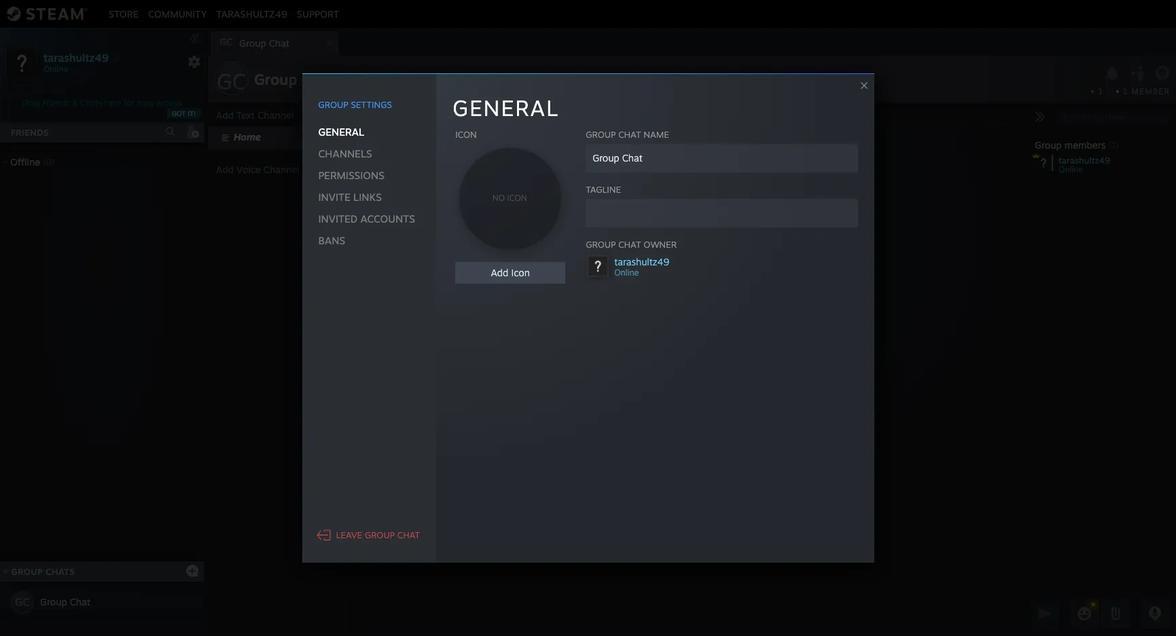 Task type: describe. For each thing, give the bounding box(es) containing it.
member
[[1132, 86, 1170, 96]]

0 vertical spatial icon
[[455, 129, 477, 140]]

1 member
[[1123, 86, 1170, 96]]

tarashultz49 link
[[212, 8, 292, 19]]

links
[[353, 191, 382, 204]]

17,
[[565, 120, 575, 128]]

invite a friend to this group chat image
[[1129, 65, 1147, 82]]

store
[[109, 8, 139, 19]]

bans
[[318, 234, 345, 247]]

invite links
[[318, 191, 382, 204]]

group inside gc group chat
[[239, 37, 266, 49]]

0 vertical spatial group chat
[[254, 70, 334, 88]]

chat right leave
[[397, 530, 420, 541]]

gc inside gc group chat
[[220, 36, 233, 48]]

voice
[[237, 164, 261, 175]]

access
[[157, 98, 182, 108]]

add voice channel
[[216, 164, 300, 175]]

easy
[[137, 98, 154, 108]]

community
[[148, 8, 207, 19]]

drag friends & chats here for easy access
[[22, 98, 182, 108]]

manage friends list settings image
[[188, 55, 201, 69]]

manage group chat settings image
[[1155, 66, 1173, 83]]

invite
[[318, 191, 351, 204]]

text
[[237, 109, 255, 121]]

friday, november 17, 2023
[[508, 120, 594, 128]]

unpin channel list image
[[321, 106, 338, 124]]

2023
[[577, 120, 594, 128]]

group chat owner
[[586, 239, 677, 250]]

leave group chat
[[336, 530, 420, 541]]

support link
[[292, 8, 344, 19]]

tagline
[[586, 184, 621, 195]]

0 horizontal spatial group chat
[[40, 597, 90, 608]]

manage notification settings image
[[1104, 66, 1121, 81]]

1 vertical spatial chats
[[45, 567, 75, 578]]

channel for add voice channel
[[264, 164, 300, 175]]

tarashultz49 down group chat owner
[[614, 256, 669, 268]]

close this tab image
[[323, 39, 336, 48]]

group settings
[[318, 99, 392, 110]]

Filter by Name text field
[[1054, 109, 1171, 126]]

no
[[493, 193, 505, 203]]

tarashultz49 up gc group chat
[[216, 8, 287, 19]]

tarashultz49 down members at top
[[1059, 155, 1111, 166]]

add text channel
[[216, 109, 294, 121]]

1 for 1 member
[[1123, 86, 1129, 96]]

1 horizontal spatial general
[[453, 94, 559, 122]]

store link
[[104, 8, 143, 19]]

add icon button
[[455, 262, 566, 284]]

0 horizontal spatial general
[[318, 126, 364, 139]]

accounts
[[361, 213, 415, 226]]

1 vertical spatial friends
[[11, 127, 49, 138]]

0 vertical spatial friends
[[42, 98, 70, 108]]

send special image
[[1108, 606, 1124, 622]]



Task type: locate. For each thing, give the bounding box(es) containing it.
group members
[[1035, 139, 1106, 151]]

0 vertical spatial general
[[453, 94, 559, 122]]

chat
[[269, 37, 290, 49], [301, 70, 334, 88], [619, 129, 641, 140], [619, 239, 641, 250], [397, 530, 420, 541], [70, 597, 90, 608]]

gc
[[220, 36, 233, 48], [217, 68, 247, 95], [15, 596, 30, 610]]

collapse member list image
[[1035, 111, 1046, 122]]

1 horizontal spatial group chat
[[254, 70, 334, 88]]

add for add icon
[[491, 267, 509, 279]]

create a group chat image
[[186, 564, 199, 578]]

2 vertical spatial gc
[[15, 596, 30, 610]]

chat down tarashultz49 link
[[269, 37, 290, 49]]

chats right &
[[81, 98, 102, 108]]

group chat name
[[586, 129, 669, 140]]

here
[[104, 98, 121, 108]]

channel right text
[[258, 109, 294, 121]]

chat down group chats
[[70, 597, 90, 608]]

friday,
[[508, 120, 529, 128]]

tarashultz49 up &
[[43, 51, 109, 64]]

settings
[[351, 99, 392, 110]]

gc down tarashultz49 link
[[220, 36, 233, 48]]

group chat down group chats
[[40, 597, 90, 608]]

0 vertical spatial add
[[216, 109, 234, 121]]

1 vertical spatial group chat
[[40, 597, 90, 608]]

november
[[531, 120, 564, 128]]

add for add voice channel
[[216, 164, 234, 175]]

0 vertical spatial chats
[[81, 98, 102, 108]]

1 vertical spatial channel
[[264, 164, 300, 175]]

search my friends list image
[[164, 126, 177, 138]]

0 vertical spatial channel
[[258, 109, 294, 121]]

group chat
[[254, 70, 334, 88], [40, 597, 90, 608]]

2 vertical spatial icon
[[511, 267, 530, 279]]

tarashultz49 online
[[1059, 155, 1111, 175]]

support
[[297, 8, 339, 19]]

0 horizontal spatial chats
[[45, 567, 75, 578]]

1 horizontal spatial chats
[[81, 98, 102, 108]]

channels
[[318, 147, 372, 160]]

0 horizontal spatial online
[[614, 268, 639, 278]]

group chats
[[11, 567, 75, 578]]

invited
[[318, 213, 358, 226]]

general left 17,
[[453, 94, 559, 122]]

1 vertical spatial icon
[[507, 193, 527, 203]]

permissions
[[318, 169, 385, 182]]

online down group chat owner
[[614, 268, 639, 278]]

add a friend image
[[185, 124, 200, 139]]

group
[[239, 37, 266, 49], [254, 70, 297, 88], [318, 99, 348, 110], [586, 129, 616, 140], [1035, 139, 1062, 151], [586, 239, 616, 250], [365, 530, 395, 541], [11, 567, 43, 578], [40, 597, 67, 608]]

icon
[[455, 129, 477, 140], [507, 193, 527, 203], [511, 267, 530, 279]]

collapse chats list image
[[0, 569, 16, 575]]

offline
[[10, 156, 40, 168]]

invited accounts
[[318, 213, 415, 226]]

1 1 from the left
[[1098, 86, 1103, 96]]

add inside button
[[491, 267, 509, 279]]

tarashultz49
[[216, 8, 287, 19], [43, 51, 109, 64], [1059, 155, 1111, 166], [614, 256, 669, 268]]

channel right voice at the top
[[264, 164, 300, 175]]

None text field
[[586, 144, 858, 173], [348, 597, 1027, 631], [586, 144, 858, 173], [348, 597, 1027, 631]]

community link
[[143, 8, 212, 19]]

group chat up unpin channel list image
[[254, 70, 334, 88]]

gc up text
[[217, 68, 247, 95]]

1 vertical spatial gc
[[217, 68, 247, 95]]

0 horizontal spatial 1
[[1098, 86, 1103, 96]]

2 1 from the left
[[1123, 86, 1129, 96]]

online down group members
[[1059, 164, 1084, 175]]

for
[[124, 98, 134, 108]]

members
[[1065, 139, 1106, 151]]

friends down drag
[[11, 127, 49, 138]]

friends left &
[[42, 98, 70, 108]]

no icon
[[493, 193, 527, 203]]

1 up filter by name text box
[[1098, 86, 1103, 96]]

1 left member
[[1123, 86, 1129, 96]]

chat inside gc group chat
[[269, 37, 290, 49]]

owner
[[644, 239, 677, 250]]

0 vertical spatial gc
[[220, 36, 233, 48]]

channel for add text channel
[[258, 109, 294, 121]]

add
[[216, 109, 234, 121], [216, 164, 234, 175], [491, 267, 509, 279]]

leave
[[336, 530, 362, 541]]

0 vertical spatial online
[[1059, 164, 1084, 175]]

add for add text channel
[[216, 109, 234, 121]]

1 vertical spatial general
[[318, 126, 364, 139]]

2 vertical spatial add
[[491, 267, 509, 279]]

gc down collapse chats list image
[[15, 596, 30, 610]]

online inside tarashultz49 online
[[1059, 164, 1084, 175]]

gc group chat
[[220, 36, 290, 49]]

chat up unpin channel list image
[[301, 70, 334, 88]]

online
[[1059, 164, 1084, 175], [614, 268, 639, 278]]

1 vertical spatial online
[[614, 268, 639, 278]]

None text field
[[586, 199, 858, 228]]

1 horizontal spatial 1
[[1123, 86, 1129, 96]]

1 horizontal spatial online
[[1059, 164, 1084, 175]]

general
[[453, 94, 559, 122], [318, 126, 364, 139]]

submit image
[[1036, 605, 1054, 623]]

icon for no
[[507, 193, 527, 203]]

name
[[644, 129, 669, 140]]

1 vertical spatial add
[[216, 164, 234, 175]]

friends
[[42, 98, 70, 108], [11, 127, 49, 138]]

channel
[[258, 109, 294, 121], [264, 164, 300, 175]]

chats
[[81, 98, 102, 108], [45, 567, 75, 578]]

icon inside add icon button
[[511, 267, 530, 279]]

&
[[72, 98, 78, 108]]

1 for 1
[[1098, 86, 1103, 96]]

chats right collapse chats list image
[[45, 567, 75, 578]]

chat left owner
[[619, 239, 641, 250]]

chat left name at right
[[619, 129, 641, 140]]

drag
[[22, 98, 40, 108]]

1
[[1098, 86, 1103, 96], [1123, 86, 1129, 96]]

add icon
[[491, 267, 530, 279]]

icon for add
[[511, 267, 530, 279]]

home
[[234, 131, 261, 143]]

general down unpin channel list image
[[318, 126, 364, 139]]



Task type: vqa. For each thing, say whether or not it's contained in the screenshot.
LISTED
no



